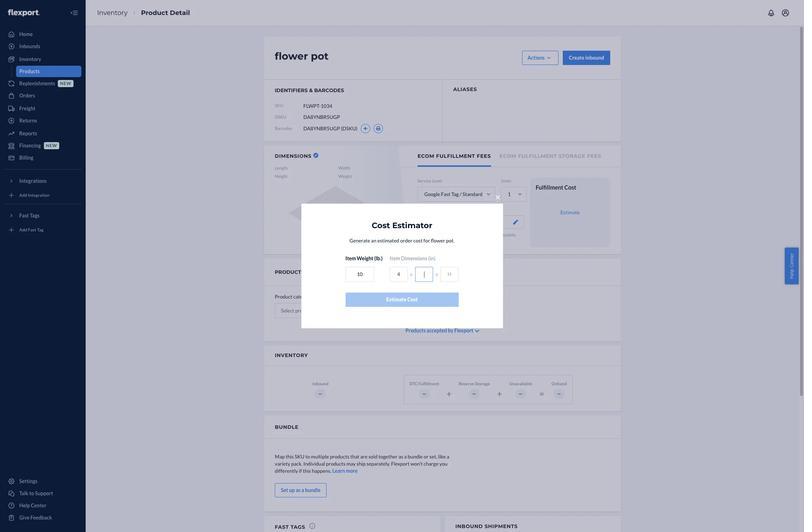 Task type: vqa. For each thing, say whether or not it's contained in the screenshot.
"Fulfillment" corresponding to Ecom Fulfillment Storage Fees
yes



Task type: locate. For each thing, give the bounding box(es) containing it.
ship
[[434, 232, 442, 238], [469, 238, 477, 244], [357, 461, 366, 467]]

0 vertical spatial inventory link
[[97, 9, 128, 17]]

ship right likely at right top
[[434, 232, 442, 238]]

ecom up units
[[500, 153, 517, 159]]

storage up fulfillment cost
[[559, 153, 586, 159]]

0 horizontal spatial help center
[[19, 502, 46, 508]]

sku
[[275, 103, 283, 108], [295, 453, 305, 460]]

1 vertical spatial sku
[[295, 453, 305, 460]]

―
[[318, 391, 323, 396], [422, 391, 427, 396], [472, 391, 477, 396], [519, 391, 523, 396], [557, 391, 562, 396]]

charge
[[424, 461, 439, 467]]

Weight text field
[[346, 267, 374, 282]]

da8ynbr5ugp left '(dsku)'
[[304, 125, 340, 131]]

new down products link
[[60, 81, 71, 86]]

battery
[[399, 294, 415, 300]]

1 vertical spatial inventory link
[[4, 54, 81, 65]]

ecom inside 'tab'
[[418, 153, 435, 159]]

1 vertical spatial as
[[296, 487, 301, 493]]

that
[[351, 453, 360, 460]]

flower left pot
[[275, 50, 308, 62]]

may
[[347, 461, 356, 467]]

0 horizontal spatial help
[[19, 502, 30, 508]]

0 horizontal spatial inventory link
[[4, 54, 81, 65]]

&
[[309, 87, 313, 94]]

if down pack.
[[299, 468, 302, 474]]

0 vertical spatial fast
[[28, 227, 36, 233]]

ecom inside tab
[[500, 153, 517, 159]]

as right up in the bottom left of the page
[[296, 487, 301, 493]]

weight inside × document
[[357, 256, 374, 262]]

ecom
[[418, 153, 435, 159], [500, 153, 517, 159]]

1 horizontal spatial this
[[303, 468, 311, 474]]

0 vertical spatial to
[[430, 232, 434, 238]]

2 add from the top
[[19, 227, 27, 233]]

2 vertical spatial inventory
[[275, 352, 308, 359]]

this down individual
[[303, 468, 311, 474]]

1 vertical spatial weight
[[357, 256, 374, 262]]

dimensions up length
[[275, 153, 312, 159]]

ecom up service
[[418, 153, 435, 159]]

ecom for ecom fulfillment storage fees
[[500, 153, 517, 159]]

products
[[19, 68, 40, 74]]

tab list containing ecom fulfillment fees
[[401, 146, 621, 167]]

― for unavailable
[[519, 391, 523, 396]]

1 horizontal spatial ecom
[[500, 153, 517, 159]]

sku up dsku
[[275, 103, 283, 108]]

fulfillment for ecom fulfillment fees
[[436, 153, 475, 159]]

products link
[[16, 66, 81, 77]]

0 horizontal spatial bundle
[[305, 487, 321, 493]]

item for item weight (lb.)
[[346, 256, 356, 262]]

0 horizontal spatial cost
[[372, 221, 390, 230]]

to right the talk
[[29, 490, 34, 496]]

financing
[[19, 142, 41, 149]]

item for item dimensions (in)
[[390, 256, 400, 262]]

pot.
[[446, 238, 455, 244]]

0 vertical spatial ship
[[434, 232, 442, 238]]

2 ― from the left
[[422, 391, 427, 396]]

to up for
[[430, 232, 434, 238]]

new down "reports" link
[[46, 143, 57, 148]]

bundle right up in the bottom left of the page
[[305, 487, 321, 493]]

1 horizontal spatial help
[[789, 269, 795, 279]]

1 horizontal spatial item
[[390, 256, 400, 262]]

0 vertical spatial center
[[789, 253, 795, 268]]

flexport inside button
[[424, 219, 442, 225]]

product left detail
[[141, 9, 168, 17]]

or
[[466, 232, 470, 238], [424, 453, 429, 460]]

breadcrumbs navigation
[[91, 2, 196, 23]]

1 vertical spatial if
[[299, 468, 302, 474]]

1 vertical spatial add
[[19, 227, 27, 233]]

ship down are
[[357, 461, 366, 467]]

item dimensions (in)
[[390, 256, 436, 262]]

1 item from the left
[[346, 256, 356, 262]]

product for product detail
[[141, 9, 168, 17]]

2 fees from the left
[[587, 153, 602, 159]]

2 vertical spatial ship
[[357, 461, 366, 467]]

sku inside 'map this sku to multiple products that are sold together as a bundle or set, like a variety pack. individual products may ship separately. flexport won't charge you differently if this happens.'
[[295, 453, 305, 460]]

1 horizontal spatial to
[[306, 453, 310, 460]]

5 ― from the left
[[557, 391, 562, 396]]

dtc fulfillment
[[410, 381, 440, 386]]

a right up in the bottom left of the page
[[302, 487, 304, 493]]

1 vertical spatial product
[[275, 294, 293, 300]]

da8ynbr5ugp for da8ynbr5ugp (dsku)
[[304, 125, 340, 131]]

product for product category
[[275, 294, 293, 300]]

0 horizontal spatial fast
[[28, 227, 36, 233]]

― for dtc fulfillment
[[422, 391, 427, 396]]

add inside "link"
[[19, 227, 27, 233]]

ship down bubble
[[469, 238, 477, 244]]

0 horizontal spatial weight
[[338, 174, 352, 179]]

1 vertical spatial flexport
[[391, 461, 410, 467]]

product inside breadcrumbs navigation
[[141, 9, 168, 17]]

da8ynbr5ugp
[[304, 114, 340, 120], [304, 125, 340, 131]]

product detail
[[141, 9, 190, 17]]

or up likely
[[466, 232, 470, 238]]

0 vertical spatial products
[[433, 238, 450, 244]]

cost inside button
[[408, 297, 418, 303]]

1 vertical spatial dimensions
[[401, 256, 428, 262]]

0 vertical spatial as
[[399, 453, 403, 460]]

close navigation image
[[70, 9, 79, 17]]

fulfillment for ecom fulfillment storage fees
[[518, 153, 557, 159]]

map this sku to multiple products that are sold together as a bundle or set, like a variety pack. individual products may ship separately. flexport won't charge you differently if this happens.
[[275, 453, 449, 474]]

0 horizontal spatial as
[[296, 487, 301, 493]]

in down bubble
[[478, 238, 481, 244]]

item up l text box on the bottom of the page
[[390, 256, 400, 262]]

1 horizontal spatial inventory link
[[97, 9, 128, 17]]

estimate
[[561, 209, 580, 215], [386, 297, 407, 303]]

0 vertical spatial inventory
[[97, 9, 128, 17]]

x right l text box on the bottom of the page
[[410, 271, 413, 277]]

products
[[433, 238, 450, 244], [330, 453, 350, 460], [326, 461, 346, 467]]

like
[[438, 453, 446, 460]]

to inside button
[[29, 490, 34, 496]]

dimensions left (in)
[[401, 256, 428, 262]]

flexport down together in the left of the page
[[391, 461, 410, 467]]

inventory
[[97, 9, 128, 17], [19, 56, 41, 62], [275, 352, 308, 359]]

1 horizontal spatial x
[[436, 271, 438, 277]]

recommended
[[443, 219, 476, 225]]

1 vertical spatial inventory
[[19, 56, 41, 62]]

0 horizontal spatial this
[[286, 453, 294, 460]]

product left category
[[275, 294, 293, 300]]

in up pot.
[[443, 232, 446, 238]]

0 horizontal spatial inventory
[[19, 56, 41, 62]]

if inside 'map this sku to multiple products that are sold together as a bundle or set, like a variety pack. individual products may ship separately. flexport won't charge you differently if this happens.'
[[299, 468, 302, 474]]

add left tag
[[19, 227, 27, 233]]

if
[[497, 232, 500, 238], [299, 468, 302, 474]]

ecom fulfillment fees tab
[[418, 146, 491, 167]]

cost
[[565, 184, 577, 191], [372, 221, 390, 230], [408, 297, 418, 303]]

identifiers
[[275, 87, 308, 94]]

set,
[[430, 453, 437, 460]]

sold
[[369, 453, 378, 460]]

add left integration
[[19, 193, 27, 198]]

flexport up likely at right top
[[424, 219, 442, 225]]

1 ― from the left
[[318, 391, 323, 396]]

1 horizontal spatial inventory
[[97, 9, 128, 17]]

1 vertical spatial or
[[424, 453, 429, 460]]

as inside button
[[296, 487, 301, 493]]

2 vertical spatial cost
[[408, 297, 418, 303]]

fast left tag
[[28, 227, 36, 233]]

0 vertical spatial dimensions
[[275, 153, 312, 159]]

box.
[[485, 238, 493, 244]]

1 horizontal spatial as
[[399, 453, 403, 460]]

1 vertical spatial flower
[[431, 238, 445, 244]]

chevron down image
[[475, 329, 480, 334]]

0 vertical spatial flexport
[[424, 219, 442, 225]]

flower pot
[[275, 50, 329, 62]]

0 vertical spatial sku
[[275, 103, 283, 108]]

1 horizontal spatial product
[[275, 294, 293, 300]]

ecom fulfillment fees
[[418, 153, 491, 159]]

1 horizontal spatial weight
[[357, 256, 374, 262]]

help center inside button
[[789, 253, 795, 279]]

1 vertical spatial in
[[478, 238, 481, 244]]

inventory inside breadcrumbs navigation
[[97, 9, 128, 17]]

add
[[19, 193, 27, 198], [19, 227, 27, 233]]

None text field
[[304, 99, 357, 112]]

cost estimator
[[372, 221, 433, 230]]

1 horizontal spatial fast
[[275, 524, 289, 530]]

1 horizontal spatial new
[[60, 81, 71, 86]]

0 horizontal spatial to
[[29, 490, 34, 496]]

1 add from the top
[[19, 193, 27, 198]]

0 vertical spatial if
[[497, 232, 500, 238]]

fulfillment inside ecom fulfillment fees 'tab'
[[436, 153, 475, 159]]

fast left tags
[[275, 524, 289, 530]]

1 horizontal spatial estimate
[[561, 209, 580, 215]]

products inside likely to ship in a polybag or bubble mailer if possible. heavier products will likely ship in a box.
[[433, 238, 450, 244]]

x right w text field
[[436, 271, 438, 277]]

or left the set,
[[424, 453, 429, 460]]

0 horizontal spatial or
[[424, 453, 429, 460]]

estimate inside estimate cost button
[[386, 297, 407, 303]]

4 ― from the left
[[519, 391, 523, 396]]

storage inside ecom fulfillment storage fees tab
[[559, 153, 586, 159]]

0 vertical spatial estimate
[[561, 209, 580, 215]]

+
[[447, 388, 452, 399], [497, 388, 502, 399]]

1 horizontal spatial flower
[[431, 238, 445, 244]]

1 ecom from the left
[[418, 153, 435, 159]]

1 horizontal spatial bundle
[[408, 453, 423, 460]]

billing link
[[4, 152, 81, 164]]

up
[[289, 487, 295, 493]]

inbound
[[313, 381, 329, 386], [456, 523, 483, 530]]

0 vertical spatial new
[[60, 81, 71, 86]]

settings
[[19, 478, 37, 484]]

bubble
[[471, 232, 484, 238]]

returns
[[19, 117, 37, 124]]

1 vertical spatial bundle
[[305, 487, 321, 493]]

as right together in the left of the page
[[399, 453, 403, 460]]

1 horizontal spatial cost
[[408, 297, 418, 303]]

dimensions
[[275, 153, 312, 159], [401, 256, 428, 262]]

2 item from the left
[[390, 256, 400, 262]]

1 horizontal spatial inbound
[[456, 523, 483, 530]]

map
[[275, 453, 285, 460]]

(dsku)
[[341, 125, 358, 131]]

0 horizontal spatial estimate
[[386, 297, 407, 303]]

plus image
[[364, 126, 368, 131]]

bundle up won't
[[408, 453, 423, 460]]

reserve storage
[[459, 381, 490, 386]]

in
[[443, 232, 446, 238], [478, 238, 481, 244]]

0 vertical spatial help
[[789, 269, 795, 279]]

1 horizontal spatial dimensions
[[401, 256, 428, 262]]

flexport
[[424, 219, 442, 225], [391, 461, 410, 467]]

separately.
[[367, 461, 390, 467]]

0 horizontal spatial product
[[141, 9, 168, 17]]

1 horizontal spatial if
[[497, 232, 500, 238]]

inbound for inbound shipments
[[456, 523, 483, 530]]

fulfillment inside ecom fulfillment storage fees tab
[[518, 153, 557, 159]]

products up learn at the bottom
[[326, 461, 346, 467]]

to inside likely to ship in a polybag or bubble mailer if possible. heavier products will likely ship in a box.
[[430, 232, 434, 238]]

tab list
[[401, 146, 621, 167]]

give
[[19, 515, 30, 521]]

1 fees from the left
[[477, 153, 491, 159]]

2 ecom from the left
[[500, 153, 517, 159]]

inbound shipments
[[456, 523, 518, 530]]

home
[[19, 31, 33, 37]]

generate an estimated order cost for flower pot.
[[350, 238, 455, 244]]

x
[[410, 271, 413, 277], [436, 271, 438, 277]]

2 horizontal spatial ship
[[469, 238, 477, 244]]

― for onhand
[[557, 391, 562, 396]]

0 vertical spatial bundle
[[408, 453, 423, 460]]

0 horizontal spatial inbound
[[313, 381, 329, 386]]

inbounds link
[[4, 41, 81, 52]]

item up weight text field
[[346, 256, 356, 262]]

sku up pack.
[[295, 453, 305, 460]]

1 vertical spatial center
[[31, 502, 46, 508]]

weight down 'width'
[[338, 174, 352, 179]]

barcodes
[[275, 126, 292, 131]]

to for ship
[[430, 232, 434, 238]]

0 horizontal spatial new
[[46, 143, 57, 148]]

feedback
[[30, 515, 52, 521]]

pen image
[[513, 220, 518, 225]]

0 vertical spatial cost
[[565, 184, 577, 191]]

1 horizontal spatial flexport
[[424, 219, 442, 225]]

product category
[[275, 269, 331, 275]]

as inside 'map this sku to multiple products that are sold together as a bundle or set, like a variety pack. individual products may ship separately. flexport won't charge you differently if this happens.'
[[399, 453, 403, 460]]

1 da8ynbr5ugp from the top
[[304, 114, 340, 120]]

flower
[[275, 50, 308, 62], [431, 238, 445, 244]]

weight left (lb.) at the top left
[[357, 256, 374, 262]]

to
[[430, 232, 434, 238], [306, 453, 310, 460], [29, 490, 34, 496]]

this right map
[[286, 453, 294, 460]]

fees inside 'tab'
[[477, 153, 491, 159]]

0 vertical spatial storage
[[559, 153, 586, 159]]

cost for estimate cost
[[408, 297, 418, 303]]

fulfillment
[[436, 153, 475, 159], [518, 153, 557, 159], [536, 184, 564, 191], [419, 381, 440, 386]]

0 horizontal spatial if
[[299, 468, 302, 474]]

fulfillment for dtc fulfillment
[[419, 381, 440, 386]]

product
[[275, 269, 301, 275]]

1 horizontal spatial help center
[[789, 253, 795, 279]]

1 vertical spatial fast
[[275, 524, 289, 530]]

to up individual
[[306, 453, 310, 460]]

new for replenishments
[[60, 81, 71, 86]]

1 x from the left
[[410, 271, 413, 277]]

if right mailer at the right top of page
[[497, 232, 500, 238]]

freight
[[19, 105, 35, 111]]

1 vertical spatial da8ynbr5ugp
[[304, 125, 340, 131]]

products left will
[[433, 238, 450, 244]]

0 vertical spatial or
[[466, 232, 470, 238]]

are
[[361, 453, 368, 460]]

unavailable
[[510, 381, 532, 386]]

1 vertical spatial this
[[303, 468, 311, 474]]

0 vertical spatial product
[[141, 9, 168, 17]]

0 horizontal spatial item
[[346, 256, 356, 262]]

da8ynbr5ugp up the da8ynbr5ugp (dsku)
[[304, 114, 340, 120]]

will
[[451, 238, 458, 244]]

tags
[[291, 524, 305, 530]]

flower right for
[[431, 238, 445, 244]]

0 horizontal spatial flexport
[[391, 461, 410, 467]]

storage right reserve
[[475, 381, 490, 386]]

if inside likely to ship in a polybag or bubble mailer if possible. heavier products will likely ship in a box.
[[497, 232, 500, 238]]

1 vertical spatial to
[[306, 453, 310, 460]]

1 horizontal spatial center
[[789, 253, 795, 268]]

barcodes
[[314, 87, 344, 94]]

3 ― from the left
[[472, 391, 477, 396]]

2 horizontal spatial cost
[[565, 184, 577, 191]]

products up may
[[330, 453, 350, 460]]

1 horizontal spatial sku
[[295, 453, 305, 460]]

2 vertical spatial to
[[29, 490, 34, 496]]

2 da8ynbr5ugp from the top
[[304, 125, 340, 131]]

flexport recommended button
[[418, 215, 525, 229]]

2 horizontal spatial inventory
[[275, 352, 308, 359]]

bundle inside set up as a bundle button
[[305, 487, 321, 493]]

add for add fast tag
[[19, 227, 27, 233]]

polybag
[[450, 232, 465, 238]]

0 vertical spatial help center
[[789, 253, 795, 279]]

0 vertical spatial in
[[443, 232, 446, 238]]

1 vertical spatial estimate
[[386, 297, 407, 303]]

length
[[275, 165, 288, 171]]

1 horizontal spatial or
[[466, 232, 470, 238]]

fees
[[477, 153, 491, 159], [587, 153, 602, 159]]



Task type: describe. For each thing, give the bounding box(es) containing it.
fast tags
[[275, 524, 305, 530]]

contains battery
[[378, 294, 415, 300]]

a right the like
[[447, 453, 449, 460]]

generate
[[350, 238, 370, 244]]

actions
[[528, 55, 545, 61]]

×
[[495, 191, 501, 203]]

pencil alt image
[[315, 154, 317, 157]]

flexport recommended
[[424, 219, 476, 225]]

or inside 'map this sku to multiple products that are sold together as a bundle or set, like a variety pack. individual products may ship separately. flexport won't charge you differently if this happens.'
[[424, 453, 429, 460]]

create inbound
[[569, 55, 605, 61]]

you
[[440, 461, 448, 467]]

help inside button
[[789, 269, 795, 279]]

a up pot.
[[447, 232, 449, 238]]

add integration link
[[4, 190, 81, 201]]

home link
[[4, 29, 81, 40]]

likely
[[458, 238, 468, 244]]

individual
[[304, 461, 325, 467]]

replenishments
[[19, 80, 55, 86]]

estimate cost button
[[346, 293, 459, 307]]

estimated
[[378, 238, 399, 244]]

― for reserve storage
[[472, 391, 477, 396]]

da8ynbr5ugp for da8ynbr5ugp
[[304, 114, 340, 120]]

differently
[[275, 468, 298, 474]]

― for inbound
[[318, 391, 323, 396]]

product category
[[275, 294, 313, 300]]

1 vertical spatial help
[[19, 502, 30, 508]]

× document
[[301, 189, 503, 328]]

no
[[393, 308, 400, 314]]

H text field
[[441, 267, 459, 282]]

pot
[[311, 50, 329, 62]]

(in)
[[428, 256, 436, 262]]

estimate link
[[561, 209, 580, 215]]

settings link
[[4, 476, 81, 487]]

bundle
[[275, 424, 299, 430]]

an
[[371, 238, 377, 244]]

add integration
[[19, 193, 50, 198]]

1 vertical spatial products
[[330, 453, 350, 460]]

ecom fulfillment storage fees tab
[[500, 146, 602, 165]]

orders
[[19, 92, 35, 99]]

estimator
[[392, 221, 433, 230]]

detail
[[170, 9, 190, 17]]

0 vertical spatial this
[[286, 453, 294, 460]]

estimate for estimate cost
[[386, 297, 407, 303]]

more
[[346, 468, 358, 474]]

cost
[[414, 238, 423, 244]]

category
[[294, 294, 313, 300]]

× button
[[493, 189, 503, 203]]

reserve
[[459, 381, 474, 386]]

reports
[[19, 130, 37, 136]]

0 vertical spatial weight
[[338, 174, 352, 179]]

a left box.
[[482, 238, 484, 244]]

set
[[281, 487, 288, 493]]

da8ynbr5ugp (dsku)
[[304, 125, 358, 131]]

support
[[35, 490, 53, 496]]

identifiers & barcodes
[[275, 87, 344, 94]]

talk
[[19, 490, 28, 496]]

1 + from the left
[[447, 388, 452, 399]]

create
[[569, 55, 585, 61]]

set up as a bundle button
[[275, 483, 327, 497]]

0 horizontal spatial sku
[[275, 103, 283, 108]]

give feedback button
[[4, 512, 81, 523]]

learn more
[[332, 468, 358, 474]]

0 horizontal spatial storage
[[475, 381, 490, 386]]

estimate for estimate 'link'
[[561, 209, 580, 215]]

ship inside 'map this sku to multiple products that are sold together as a bundle or set, like a variety pack. individual products may ship separately. flexport won't charge you differently if this happens.'
[[357, 461, 366, 467]]

0 horizontal spatial in
[[443, 232, 446, 238]]

add fast tag link
[[4, 224, 81, 236]]

service level
[[418, 178, 442, 184]]

won't
[[411, 461, 423, 467]]

flower inside × document
[[431, 238, 445, 244]]

a inside button
[[302, 487, 304, 493]]

1 vertical spatial ship
[[469, 238, 477, 244]]

to for support
[[29, 490, 34, 496]]

freight link
[[4, 103, 81, 114]]

estimate cost
[[386, 297, 418, 303]]

=
[[539, 388, 545, 399]]

help center button
[[785, 248, 799, 284]]

to inside 'map this sku to multiple products that are sold together as a bundle or set, like a variety pack. individual products may ship separately. flexport won't charge you differently if this happens.'
[[306, 453, 310, 460]]

inventory link inside breadcrumbs navigation
[[97, 9, 128, 17]]

bundle inside 'map this sku to multiple products that are sold together as a bundle or set, like a variety pack. individual products may ship separately. flexport won't charge you differently if this happens.'
[[408, 453, 423, 460]]

0 horizontal spatial flower
[[275, 50, 308, 62]]

width
[[338, 165, 350, 171]]

W text field
[[415, 267, 433, 282]]

0 horizontal spatial center
[[31, 502, 46, 508]]

ecom fulfillment storage fees
[[500, 153, 602, 159]]

2 + from the left
[[497, 388, 502, 399]]

cost for fulfillment cost
[[565, 184, 577, 191]]

billing
[[19, 155, 33, 161]]

fast inside "link"
[[28, 227, 36, 233]]

1 horizontal spatial ship
[[434, 232, 442, 238]]

help center link
[[4, 500, 81, 511]]

fees inside tab
[[587, 153, 602, 159]]

orders link
[[4, 90, 81, 101]]

L text field
[[390, 267, 408, 282]]

add for add integration
[[19, 193, 27, 198]]

create inbound button
[[563, 51, 611, 65]]

inbound
[[586, 55, 605, 61]]

inbound for inbound
[[313, 381, 329, 386]]

talk to support
[[19, 490, 53, 496]]

flexport inside 'map this sku to multiple products that are sold together as a bundle or set, like a variety pack. individual products may ship separately. flexport won't charge you differently if this happens.'
[[391, 461, 410, 467]]

fulfillment cost
[[536, 184, 577, 191]]

new for financing
[[46, 143, 57, 148]]

flexport logo image
[[8, 9, 40, 16]]

shipments
[[485, 523, 518, 530]]

1 vertical spatial help center
[[19, 502, 46, 508]]

reports link
[[4, 128, 81, 139]]

likely to ship in a polybag or bubble mailer if possible. heavier products will likely ship in a box.
[[418, 232, 517, 244]]

height
[[275, 174, 288, 179]]

ecom for ecom fulfillment fees
[[418, 153, 435, 159]]

or inside likely to ship in a polybag or bubble mailer if possible. heavier products will likely ship in a box.
[[466, 232, 470, 238]]

set up as a bundle
[[281, 487, 321, 493]]

dsku
[[275, 114, 286, 120]]

a right together in the left of the page
[[404, 453, 407, 460]]

units
[[501, 178, 511, 184]]

aliases
[[453, 86, 477, 92]]

2 vertical spatial products
[[326, 461, 346, 467]]

returns link
[[4, 115, 81, 126]]

actions button
[[523, 51, 559, 65]]

dimensions inside × document
[[401, 256, 428, 262]]

possible.
[[501, 232, 517, 238]]

center inside button
[[789, 253, 795, 268]]

likely
[[418, 232, 429, 238]]

service
[[418, 178, 432, 184]]

print image
[[376, 126, 381, 131]]

inbounds
[[19, 43, 40, 49]]

tag
[[37, 227, 44, 233]]

2 x from the left
[[436, 271, 438, 277]]

variety
[[275, 461, 290, 467]]



